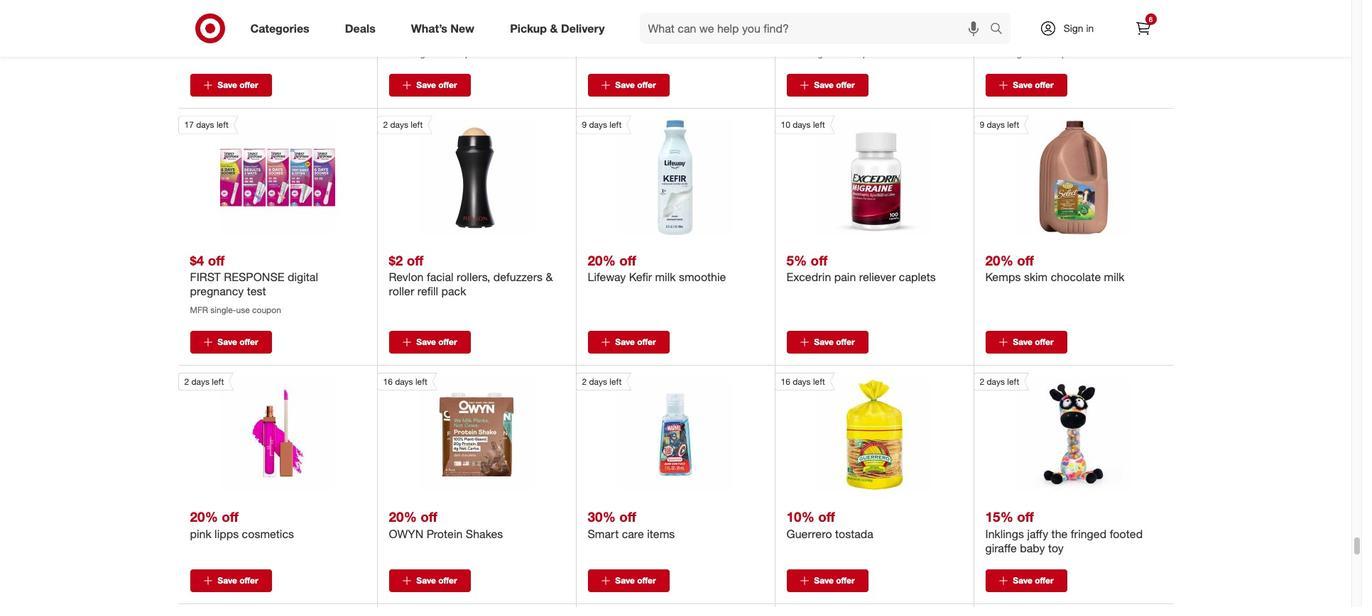 Task type: vqa. For each thing, say whether or not it's contained in the screenshot.
5% off Excedrin pain reliever caplets
yes



Task type: locate. For each thing, give the bounding box(es) containing it.
new
[[451, 21, 475, 35]]

save offer button down the lipps
[[190, 569, 272, 592]]

save offer down kefir
[[615, 336, 656, 347]]

save offer for vicks vapocool sore throat drops or spray or lozenges
[[1013, 80, 1054, 90]]

off for $2 off revlon facial rollers, defuzzers & roller refill pack
[[407, 252, 424, 269]]

use down vapocool
[[1032, 48, 1045, 59]]

save offer up 10 days left
[[814, 80, 855, 90]]

or right spray
[[1030, 28, 1040, 42]]

1 horizontal spatial 16
[[781, 376, 790, 387]]

1 horizontal spatial 9
[[980, 120, 985, 130]]

save offer down spray
[[1013, 80, 1054, 90]]

single- inside $4 off first response digital pregnancy test mfr single-use coupon
[[210, 305, 236, 316]]

2 days left button for 30% off
[[576, 373, 733, 492]]

offer down skim
[[1035, 336, 1054, 347]]

save down the lipps
[[218, 575, 237, 586]]

days for 30% off smart care items
[[589, 376, 607, 387]]

tostada
[[835, 527, 874, 541]]

save down skim
[[1013, 336, 1033, 347]]

off up the care
[[619, 509, 636, 525]]

use down toddler
[[435, 48, 449, 59]]

offer down replaceable
[[836, 80, 855, 90]]

2 16 days left from the left
[[781, 376, 825, 387]]

save offer button down 'pain'
[[787, 331, 868, 353]]

save up 17 days left
[[218, 80, 237, 90]]

mfr inside beech-nut hidden veggies brownies toddler snacks mfr single-use coupon
[[389, 48, 407, 59]]

use inside philips sonicare mfr single-use coupon
[[236, 34, 250, 45]]

2 days left for $2
[[383, 120, 423, 130]]

2 days left for 20%
[[184, 376, 224, 387]]

10%
[[787, 509, 815, 525]]

brownies
[[389, 28, 435, 42]]

search button
[[983, 13, 1018, 47]]

$4
[[190, 252, 204, 269]]

save down the refill
[[416, 336, 436, 347]]

mfr down 'search' "button"
[[985, 48, 1004, 59]]

offer for inklings jaffy the fringed footed giraffe baby toy
[[1035, 575, 1054, 586]]

veggies
[[485, 14, 525, 28]]

deals
[[345, 21, 376, 35]]

save offer down tostada
[[814, 575, 855, 586]]

guerrero
[[787, 527, 832, 541]]

save up 10 days left
[[814, 80, 834, 90]]

save offer button down splenda mfr single-use coupon
[[588, 74, 669, 97]]

offer
[[239, 80, 258, 90], [438, 80, 457, 90], [637, 80, 656, 90], [836, 80, 855, 90], [1035, 80, 1054, 90], [239, 336, 258, 347], [438, 336, 457, 347], [637, 336, 656, 347], [836, 336, 855, 347], [1035, 336, 1054, 347], [239, 575, 258, 586], [438, 575, 457, 586], [637, 575, 656, 586], [836, 575, 855, 586], [1035, 575, 1054, 586]]

left
[[217, 120, 229, 130], [411, 120, 423, 130], [610, 120, 622, 130], [813, 120, 825, 130], [1007, 120, 1019, 130], [212, 376, 224, 387], [415, 376, 427, 387], [610, 376, 622, 387], [813, 376, 825, 387], [1007, 376, 1019, 387]]

save offer down skim
[[1013, 336, 1054, 347]]

save down protein
[[416, 575, 436, 586]]

& right the defuzzers
[[546, 270, 553, 284]]

single- down spray
[[1006, 48, 1032, 59]]

5%
[[787, 252, 807, 269]]

save for lifeway kefir milk smoothie
[[615, 336, 635, 347]]

2
[[383, 120, 388, 130], [184, 376, 189, 387], [582, 376, 587, 387], [980, 376, 985, 387]]

fringed
[[1071, 527, 1107, 541]]

offer down the care
[[637, 575, 656, 586]]

0 horizontal spatial 9 days left
[[582, 120, 622, 130]]

use right the "delivery"
[[634, 34, 648, 45]]

save offer for first response digital pregnancy test
[[218, 336, 258, 347]]

roller
[[389, 284, 414, 299]]

1 9 days left from the left
[[582, 120, 622, 130]]

17 days left
[[184, 120, 229, 130]]

save offer button for colgate 360˚, optic white or charcoal replaceable toothbrush
[[787, 74, 868, 97]]

single- inside splenda mfr single-use coupon
[[608, 34, 634, 45]]

save offer button down protein
[[389, 569, 471, 592]]

days for 20% off kemps skim chocolate milk
[[987, 120, 1005, 130]]

16 days left button for 10% off
[[775, 373, 932, 492]]

save offer down 'pain'
[[814, 336, 855, 347]]

save offer button for vicks vapocool sore throat drops or spray or lozenges
[[985, 74, 1067, 97]]

2 days left button
[[377, 116, 534, 235], [178, 373, 335, 492], [576, 373, 733, 492], [973, 373, 1131, 492]]

save offer button down baby
[[985, 569, 1067, 592]]

use down test
[[236, 305, 250, 316]]

20% up pink
[[190, 509, 218, 525]]

offer down test
[[239, 336, 258, 347]]

save for inklings jaffy the fringed footed giraffe baby toy
[[1013, 575, 1033, 586]]

left for 10% off guerrero tostada
[[813, 376, 825, 387]]

milk
[[655, 270, 676, 284], [1104, 270, 1125, 284]]

single- down philips
[[210, 34, 236, 45]]

save down brownies
[[416, 80, 436, 90]]

save for first response digital pregnancy test
[[218, 336, 237, 347]]

save offer button up 10 days left
[[787, 74, 868, 97]]

off inside $2 off revlon facial rollers, defuzzers & roller refill pack
[[407, 252, 424, 269]]

0 vertical spatial &
[[550, 21, 558, 35]]

mfr down philips
[[190, 34, 208, 45]]

days for 10% off guerrero tostada
[[793, 376, 811, 387]]

mfr down brownies
[[389, 48, 407, 59]]

use down 360˚,
[[833, 48, 846, 59]]

2 16 from the left
[[781, 376, 790, 387]]

save offer button down 'pregnancy'
[[190, 331, 272, 353]]

save offer button up 17 days left
[[190, 74, 272, 97]]

throat
[[1093, 14, 1123, 28]]

1 horizontal spatial or
[[985, 28, 996, 42]]

save offer button down the care
[[588, 569, 669, 592]]

left for 15% off inklings jaffy the fringed footed giraffe baby toy
[[1007, 376, 1019, 387]]

16
[[383, 376, 393, 387], [781, 376, 790, 387]]

offer for colgate 360˚, optic white or charcoal replaceable toothbrush
[[836, 80, 855, 90]]

off for $4 off first response digital pregnancy test mfr single-use coupon
[[208, 252, 225, 269]]

inklings
[[985, 527, 1024, 541]]

single- inside beech-nut hidden veggies brownies toddler snacks mfr single-use coupon
[[409, 48, 435, 59]]

save offer down beech-nut hidden veggies brownies toddler snacks mfr single-use coupon
[[416, 80, 457, 90]]

offer down tostada
[[836, 575, 855, 586]]

offer down splenda mfr single-use coupon
[[637, 80, 656, 90]]

save down spray
[[1013, 80, 1033, 90]]

use down sonicare
[[236, 34, 250, 45]]

0 horizontal spatial 16 days left button
[[377, 373, 534, 492]]

20% up owyn
[[389, 509, 417, 525]]

save offer button for first response digital pregnancy test
[[190, 331, 272, 353]]

save offer for lifeway kefir milk smoothie
[[615, 336, 656, 347]]

off inside 15% off inklings jaffy the fringed footed giraffe baby toy
[[1017, 509, 1034, 525]]

search
[[983, 22, 1018, 37]]

2 days left for 30%
[[582, 376, 622, 387]]

save down kefir
[[615, 336, 635, 347]]

2 for $2 off
[[383, 120, 388, 130]]

offer down philips sonicare mfr single-use coupon
[[239, 80, 258, 90]]

days for 20% off owyn protein shakes
[[395, 376, 413, 387]]

single- inside the "colgate 360˚, optic white or charcoal replaceable toothbrush mfr single-use coupon"
[[807, 48, 833, 59]]

reliever
[[859, 270, 896, 284]]

1 16 from the left
[[383, 376, 393, 387]]

single- down 'pregnancy'
[[210, 305, 236, 316]]

days
[[196, 120, 214, 130], [390, 120, 408, 130], [589, 120, 607, 130], [793, 120, 811, 130], [987, 120, 1005, 130], [191, 376, 209, 387], [395, 376, 413, 387], [589, 376, 607, 387], [793, 376, 811, 387], [987, 376, 1005, 387]]

9 days left for 20% off kemps skim chocolate milk
[[980, 120, 1019, 130]]

1 9 days left button from the left
[[576, 116, 733, 235]]

save offer down splenda mfr single-use coupon
[[615, 80, 656, 90]]

20% inside 20% off owyn protein shakes
[[389, 509, 417, 525]]

save offer down the care
[[615, 575, 656, 586]]

2 for 15% off
[[980, 376, 985, 387]]

single- down brownies
[[409, 48, 435, 59]]

0 horizontal spatial milk
[[655, 270, 676, 284]]

toothbrush
[[902, 28, 957, 42]]

single-
[[210, 34, 236, 45], [608, 34, 634, 45], [409, 48, 435, 59], [807, 48, 833, 59], [1006, 48, 1032, 59], [210, 305, 236, 316]]

save offer down test
[[218, 336, 258, 347]]

1 9 from the left
[[582, 120, 587, 130]]

save offer for smart care items
[[615, 575, 656, 586]]

save offer down baby
[[1013, 575, 1054, 586]]

0 horizontal spatial 9 days left button
[[576, 116, 733, 235]]

1 16 days left button from the left
[[377, 373, 534, 492]]

use inside the "colgate 360˚, optic white or charcoal replaceable toothbrush mfr single-use coupon"
[[833, 48, 846, 59]]

offer down toy
[[1035, 575, 1054, 586]]

1 horizontal spatial 16 days left
[[781, 376, 825, 387]]

save offer up 17 days left
[[218, 80, 258, 90]]

coupon inside vicks vapocool sore throat drops or spray or lozenges mfr single-use coupon
[[1048, 48, 1077, 59]]

smoothie
[[679, 270, 726, 284]]

save offer button down kefir
[[588, 331, 669, 353]]

offer down beech-nut hidden veggies brownies toddler snacks mfr single-use coupon
[[438, 80, 457, 90]]

save down baby
[[1013, 575, 1033, 586]]

2 9 days left from the left
[[980, 120, 1019, 130]]

save offer button for smart care items
[[588, 569, 669, 592]]

offer down cosmetics
[[239, 575, 258, 586]]

save offer down protein
[[416, 575, 457, 586]]

save offer button down the refill
[[389, 331, 471, 353]]

use
[[236, 34, 250, 45], [634, 34, 648, 45], [435, 48, 449, 59], [833, 48, 846, 59], [1032, 48, 1045, 59], [236, 305, 250, 316]]

save down excedrin
[[814, 336, 834, 347]]

save for splenda
[[615, 80, 635, 90]]

360˚,
[[829, 14, 854, 28]]

save offer button for revlon facial rollers, defuzzers & roller refill pack
[[389, 331, 471, 353]]

offer for first response digital pregnancy test
[[239, 336, 258, 347]]

offer down 'pain'
[[836, 336, 855, 347]]

2 days left button for 20% off
[[178, 373, 335, 492]]

offer down kefir
[[637, 336, 656, 347]]

first
[[190, 270, 221, 284]]

off inside 30% off smart care items
[[619, 509, 636, 525]]

20% inside 20% off lifeway kefir milk smoothie
[[588, 252, 616, 269]]

or
[[920, 14, 931, 28], [985, 28, 996, 42], [1030, 28, 1040, 42]]

& right pickup in the left top of the page
[[550, 21, 558, 35]]

17
[[184, 120, 194, 130]]

digital
[[288, 270, 318, 284]]

single- inside philips sonicare mfr single-use coupon
[[210, 34, 236, 45]]

2 9 from the left
[[980, 120, 985, 130]]

off up skim
[[1017, 252, 1034, 269]]

20% off owyn protein shakes
[[389, 509, 503, 541]]

milk right kefir
[[655, 270, 676, 284]]

caplets
[[899, 270, 936, 284]]

$4 off first response digital pregnancy test mfr single-use coupon
[[190, 252, 318, 316]]

sign in link
[[1027, 13, 1116, 44]]

1 16 days left from the left
[[383, 376, 427, 387]]

0 horizontal spatial or
[[920, 14, 931, 28]]

save down guerrero
[[814, 575, 834, 586]]

save offer button for inklings jaffy the fringed footed giraffe baby toy
[[985, 569, 1067, 592]]

offer down protein
[[438, 575, 457, 586]]

save offer for excedrin pain reliever caplets
[[814, 336, 855, 347]]

vicks
[[985, 14, 1012, 28]]

save down 'pregnancy'
[[218, 336, 237, 347]]

milk inside 20% off lifeway kefir milk smoothie
[[655, 270, 676, 284]]

save down the care
[[615, 575, 635, 586]]

off up guerrero
[[818, 509, 835, 525]]

single- down the "splenda"
[[608, 34, 634, 45]]

2 16 days left button from the left
[[775, 373, 932, 492]]

save for philips sonicare
[[218, 80, 237, 90]]

save offer button down brownies
[[389, 74, 471, 97]]

off up revlon
[[407, 252, 424, 269]]

off inside the 5% off excedrin pain reliever caplets
[[811, 252, 828, 269]]

off up jaffy
[[1017, 509, 1034, 525]]

use inside $4 off first response digital pregnancy test mfr single-use coupon
[[236, 305, 250, 316]]

lipps
[[215, 527, 239, 541]]

left for 20% off kemps skim chocolate milk
[[1007, 120, 1019, 130]]

save offer button down guerrero
[[787, 569, 868, 592]]

off up the lipps
[[222, 509, 239, 525]]

9 days left button
[[576, 116, 733, 235], [973, 116, 1131, 235]]

off up protein
[[421, 509, 437, 525]]

offer for splenda
[[637, 80, 656, 90]]

mfr inside the "colgate 360˚, optic white or charcoal replaceable toothbrush mfr single-use coupon"
[[787, 48, 805, 59]]

mfr inside philips sonicare mfr single-use coupon
[[190, 34, 208, 45]]

off inside 20% off pink lipps cosmetics
[[222, 509, 239, 525]]

20% for 20% off pink lipps cosmetics
[[190, 509, 218, 525]]

or right white
[[920, 14, 931, 28]]

0 horizontal spatial 16
[[383, 376, 393, 387]]

save for owyn protein shakes
[[416, 575, 436, 586]]

2 9 days left button from the left
[[973, 116, 1131, 235]]

use inside vicks vapocool sore throat drops or spray or lozenges mfr single-use coupon
[[1032, 48, 1045, 59]]

save
[[218, 80, 237, 90], [416, 80, 436, 90], [615, 80, 635, 90], [814, 80, 834, 90], [1013, 80, 1033, 90], [218, 336, 237, 347], [416, 336, 436, 347], [615, 336, 635, 347], [814, 336, 834, 347], [1013, 336, 1033, 347], [218, 575, 237, 586], [416, 575, 436, 586], [615, 575, 635, 586], [814, 575, 834, 586], [1013, 575, 1033, 586]]

off inside 20% off owyn protein shakes
[[421, 509, 437, 525]]

white
[[888, 14, 917, 28]]

or left spray
[[985, 28, 996, 42]]

off
[[208, 252, 225, 269], [407, 252, 424, 269], [619, 252, 636, 269], [811, 252, 828, 269], [1017, 252, 1034, 269], [222, 509, 239, 525], [421, 509, 437, 525], [619, 509, 636, 525], [818, 509, 835, 525], [1017, 509, 1034, 525]]

off inside 20% off lifeway kefir milk smoothie
[[619, 252, 636, 269]]

off up excedrin
[[811, 252, 828, 269]]

2 milk from the left
[[1104, 270, 1125, 284]]

test
[[247, 284, 266, 299]]

20% up "lifeway"
[[588, 252, 616, 269]]

9 days left for 20% off lifeway kefir milk smoothie
[[582, 120, 622, 130]]

20% inside 20% off pink lipps cosmetics
[[190, 509, 218, 525]]

mfr inside $4 off first response digital pregnancy test mfr single-use coupon
[[190, 305, 208, 316]]

mfr down charcoal
[[787, 48, 805, 59]]

mfr down the "splenda"
[[588, 34, 606, 45]]

off inside 20% off kemps skim chocolate milk
[[1017, 252, 1034, 269]]

save for excedrin pain reliever caplets
[[814, 336, 834, 347]]

single- down charcoal
[[807, 48, 833, 59]]

giraffe
[[985, 541, 1017, 555]]

mfr
[[190, 34, 208, 45], [588, 34, 606, 45], [389, 48, 407, 59], [787, 48, 805, 59], [985, 48, 1004, 59], [190, 305, 208, 316]]

lozenges
[[1043, 28, 1089, 42]]

save for kemps skim chocolate milk
[[1013, 336, 1033, 347]]

1 vertical spatial &
[[546, 270, 553, 284]]

30% off smart care items
[[588, 509, 675, 541]]

days for 20% off lifeway kefir milk smoothie
[[589, 120, 607, 130]]

save offer for owyn protein shakes
[[416, 575, 457, 586]]

save offer for revlon facial rollers, defuzzers & roller refill pack
[[416, 336, 457, 347]]

9
[[582, 120, 587, 130], [980, 120, 985, 130]]

1 horizontal spatial 9 days left
[[980, 120, 1019, 130]]

offer down lozenges
[[1035, 80, 1054, 90]]

off right $4 at the top left of the page
[[208, 252, 225, 269]]

save offer button for lifeway kefir milk smoothie
[[588, 331, 669, 353]]

10
[[781, 120, 790, 130]]

1 horizontal spatial 9 days left button
[[973, 116, 1131, 235]]

save offer button down skim
[[985, 331, 1067, 353]]

1 milk from the left
[[655, 270, 676, 284]]

save offer button down spray
[[985, 74, 1067, 97]]

save offer button for mfr single-use coupon
[[389, 74, 471, 97]]

vapocool
[[1015, 14, 1065, 28]]

save offer for inklings jaffy the fringed footed giraffe baby toy
[[1013, 575, 1054, 586]]

0 horizontal spatial 16 days left
[[383, 376, 427, 387]]

6
[[1149, 15, 1153, 23]]

off for 10% off guerrero tostada
[[818, 509, 835, 525]]

0 horizontal spatial 9
[[582, 120, 587, 130]]

off for 20% off kemps skim chocolate milk
[[1017, 252, 1034, 269]]

save offer button for excedrin pain reliever caplets
[[787, 331, 868, 353]]

offer for mfr single-use coupon
[[438, 80, 457, 90]]

milk right chocolate
[[1104, 270, 1125, 284]]

off inside $4 off first response digital pregnancy test mfr single-use coupon
[[208, 252, 225, 269]]

20% off kemps skim chocolate milk
[[985, 252, 1125, 284]]

save offer button for philips sonicare
[[190, 74, 272, 97]]

mfr down 'pregnancy'
[[190, 305, 208, 316]]

20% off pink lipps cosmetics
[[190, 509, 294, 541]]

20% for 20% off kemps skim chocolate milk
[[985, 252, 1013, 269]]

in
[[1086, 22, 1094, 34]]

offer down pack
[[438, 336, 457, 347]]

save offer down the refill
[[416, 336, 457, 347]]

1 horizontal spatial milk
[[1104, 270, 1125, 284]]

20% up kemps
[[985, 252, 1013, 269]]

sign in
[[1064, 22, 1094, 34]]

owyn
[[389, 527, 423, 541]]

off up kefir
[[619, 252, 636, 269]]

&
[[550, 21, 558, 35], [546, 270, 553, 284]]

off for 30% off smart care items
[[619, 509, 636, 525]]

or inside the "colgate 360˚, optic white or charcoal replaceable toothbrush mfr single-use coupon"
[[920, 14, 931, 28]]

splenda
[[588, 14, 630, 28]]

save for smart care items
[[615, 575, 635, 586]]

20% inside 20% off kemps skim chocolate milk
[[985, 252, 1013, 269]]

coupon
[[252, 34, 281, 45], [650, 34, 679, 45], [451, 48, 480, 59], [849, 48, 878, 59], [1048, 48, 1077, 59], [252, 305, 281, 316]]

16 for 10% off
[[781, 376, 790, 387]]

1 horizontal spatial 16 days left button
[[775, 373, 932, 492]]

use inside beech-nut hidden veggies brownies toddler snacks mfr single-use coupon
[[435, 48, 449, 59]]

save offer down the lipps
[[218, 575, 258, 586]]

off inside 10% off guerrero tostada
[[818, 509, 835, 525]]

2 for 30% off
[[582, 376, 587, 387]]

save down splenda mfr single-use coupon
[[615, 80, 635, 90]]



Task type: describe. For each thing, give the bounding box(es) containing it.
toy
[[1048, 541, 1064, 555]]

2 days left button for $2 off
[[377, 116, 534, 235]]

beech-
[[389, 14, 426, 28]]

& inside $2 off revlon facial rollers, defuzzers & roller refill pack
[[546, 270, 553, 284]]

save for vicks vapocool sore throat drops or spray or lozenges
[[1013, 80, 1033, 90]]

16 days left for 20%
[[383, 376, 427, 387]]

left for 5% off excedrin pain reliever caplets
[[813, 120, 825, 130]]

save offer button for guerrero tostada
[[787, 569, 868, 592]]

10% off guerrero tostada
[[787, 509, 874, 541]]

footed
[[1110, 527, 1143, 541]]

days for 15% off inklings jaffy the fringed footed giraffe baby toy
[[987, 376, 1005, 387]]

offer for pink lipps cosmetics
[[239, 575, 258, 586]]

save offer for colgate 360˚, optic white or charcoal replaceable toothbrush
[[814, 80, 855, 90]]

6 link
[[1128, 13, 1159, 44]]

off for 15% off inklings jaffy the fringed footed giraffe baby toy
[[1017, 509, 1034, 525]]

offer for revlon facial rollers, defuzzers & roller refill pack
[[438, 336, 457, 347]]

deals link
[[333, 13, 393, 44]]

offer for vicks vapocool sore throat drops or spray or lozenges
[[1035, 80, 1054, 90]]

2 for 20% off
[[184, 376, 189, 387]]

2 days left button for 15% off
[[973, 373, 1131, 492]]

days for 5% off excedrin pain reliever caplets
[[793, 120, 811, 130]]

save for pink lipps cosmetics
[[218, 575, 237, 586]]

pain
[[834, 270, 856, 284]]

pickup
[[510, 21, 547, 35]]

$2
[[389, 252, 403, 269]]

offer for lifeway kefir milk smoothie
[[637, 336, 656, 347]]

coupon inside philips sonicare mfr single-use coupon
[[252, 34, 281, 45]]

jaffy
[[1027, 527, 1048, 541]]

days for $2 off revlon facial rollers, defuzzers & roller refill pack
[[390, 120, 408, 130]]

9 for 20% off lifeway kefir milk smoothie
[[582, 120, 587, 130]]

baby
[[1020, 541, 1045, 555]]

20% off lifeway kefir milk smoothie
[[588, 252, 726, 284]]

left for 20% off owyn protein shakes
[[415, 376, 427, 387]]

the
[[1052, 527, 1068, 541]]

sign
[[1064, 22, 1084, 34]]

what's
[[411, 21, 447, 35]]

9 days left button for 20% off kemps skim chocolate milk
[[973, 116, 1131, 235]]

pack
[[441, 284, 466, 299]]

9 for 20% off kemps skim chocolate milk
[[980, 120, 985, 130]]

excedrin
[[787, 270, 831, 284]]

pink
[[190, 527, 211, 541]]

replaceable
[[835, 28, 898, 42]]

save offer button for splenda
[[588, 74, 669, 97]]

coupon inside beech-nut hidden veggies brownies toddler snacks mfr single-use coupon
[[451, 48, 480, 59]]

offer for smart care items
[[637, 575, 656, 586]]

use inside splenda mfr single-use coupon
[[634, 34, 648, 45]]

hidden
[[447, 14, 482, 28]]

save offer for kemps skim chocolate milk
[[1013, 336, 1054, 347]]

left for 20% off lifeway kefir milk smoothie
[[610, 120, 622, 130]]

17 days left button
[[178, 116, 335, 235]]

coupon inside the "colgate 360˚, optic white or charcoal replaceable toothbrush mfr single-use coupon"
[[849, 48, 878, 59]]

nut
[[426, 14, 444, 28]]

pickup & delivery link
[[498, 13, 623, 44]]

5% off excedrin pain reliever caplets
[[787, 252, 936, 284]]

facial
[[427, 270, 454, 284]]

off for 20% off lifeway kefir milk smoothie
[[619, 252, 636, 269]]

20% for 20% off owyn protein shakes
[[389, 509, 417, 525]]

philips sonicare mfr single-use coupon
[[190, 14, 281, 45]]

chocolate
[[1051, 270, 1101, 284]]

save offer button for owyn protein shakes
[[389, 569, 471, 592]]

categories link
[[238, 13, 327, 44]]

toddler
[[438, 28, 474, 42]]

optic
[[857, 14, 885, 28]]

save offer for splenda
[[615, 80, 656, 90]]

cosmetics
[[242, 527, 294, 541]]

What can we help you find? suggestions appear below search field
[[640, 13, 993, 44]]

days for 20% off pink lipps cosmetics
[[191, 376, 209, 387]]

charcoal
[[787, 28, 832, 42]]

2 horizontal spatial or
[[1030, 28, 1040, 42]]

lifeway
[[588, 270, 626, 284]]

15%
[[985, 509, 1013, 525]]

left for 20% off pink lipps cosmetics
[[212, 376, 224, 387]]

15% off inklings jaffy the fringed footed giraffe baby toy
[[985, 509, 1143, 555]]

off for 20% off pink lipps cosmetics
[[222, 509, 239, 525]]

off for 20% off owyn protein shakes
[[421, 509, 437, 525]]

kemps
[[985, 270, 1021, 284]]

single- inside vicks vapocool sore throat drops or spray or lozenges mfr single-use coupon
[[1006, 48, 1032, 59]]

philips
[[190, 14, 224, 28]]

save offer for guerrero tostada
[[814, 575, 855, 586]]

spray
[[999, 28, 1027, 42]]

care
[[622, 527, 644, 541]]

save for revlon facial rollers, defuzzers & roller refill pack
[[416, 336, 436, 347]]

defuzzers
[[493, 270, 543, 284]]

offer for excedrin pain reliever caplets
[[836, 336, 855, 347]]

response
[[224, 270, 285, 284]]

sore
[[1068, 14, 1090, 28]]

off for 5% off excedrin pain reliever caplets
[[811, 252, 828, 269]]

save offer button for pink lipps cosmetics
[[190, 569, 272, 592]]

10 days left button
[[775, 116, 932, 235]]

skim
[[1024, 270, 1048, 284]]

2 days left for 15%
[[980, 376, 1019, 387]]

save for mfr single-use coupon
[[416, 80, 436, 90]]

colgate 360˚, optic white or charcoal replaceable toothbrush mfr single-use coupon
[[787, 14, 957, 59]]

refill
[[417, 284, 438, 299]]

revlon
[[389, 270, 424, 284]]

save offer for pink lipps cosmetics
[[218, 575, 258, 586]]

splenda mfr single-use coupon
[[588, 14, 679, 45]]

smart
[[588, 527, 619, 541]]

offer for philips sonicare
[[239, 80, 258, 90]]

save offer for mfr single-use coupon
[[416, 80, 457, 90]]

save for guerrero tostada
[[814, 575, 834, 586]]

shakes
[[466, 527, 503, 541]]

coupon inside splenda mfr single-use coupon
[[650, 34, 679, 45]]

save offer button for kemps skim chocolate milk
[[985, 331, 1067, 353]]

snacks
[[478, 28, 513, 42]]

save offer for philips sonicare
[[218, 80, 258, 90]]

what's new
[[411, 21, 475, 35]]

milk inside 20% off kemps skim chocolate milk
[[1104, 270, 1125, 284]]

left for 30% off smart care items
[[610, 376, 622, 387]]

protein
[[427, 527, 463, 541]]

delivery
[[561, 21, 605, 35]]

16 for 20% off
[[383, 376, 393, 387]]

16 days left button for 20% off
[[377, 373, 534, 492]]

what's new link
[[399, 13, 492, 44]]

20% for 20% off lifeway kefir milk smoothie
[[588, 252, 616, 269]]

pickup & delivery
[[510, 21, 605, 35]]

save for colgate 360˚, optic white or charcoal replaceable toothbrush
[[814, 80, 834, 90]]

$2 off revlon facial rollers, defuzzers & roller refill pack
[[389, 252, 553, 299]]

16 days left for 10%
[[781, 376, 825, 387]]

left for $2 off revlon facial rollers, defuzzers & roller refill pack
[[411, 120, 423, 130]]

offer for kemps skim chocolate milk
[[1035, 336, 1054, 347]]

mfr inside splenda mfr single-use coupon
[[588, 34, 606, 45]]

coupon inside $4 off first response digital pregnancy test mfr single-use coupon
[[252, 305, 281, 316]]

beech-nut hidden veggies brownies toddler snacks mfr single-use coupon
[[389, 14, 525, 59]]

offer for owyn protein shakes
[[438, 575, 457, 586]]

pregnancy
[[190, 284, 244, 299]]

mfr inside vicks vapocool sore throat drops or spray or lozenges mfr single-use coupon
[[985, 48, 1004, 59]]

drops
[[1126, 14, 1156, 28]]

vicks vapocool sore throat drops or spray or lozenges mfr single-use coupon
[[985, 14, 1156, 59]]

30%
[[588, 509, 616, 525]]

items
[[647, 527, 675, 541]]

kefir
[[629, 270, 652, 284]]

categories
[[250, 21, 309, 35]]



